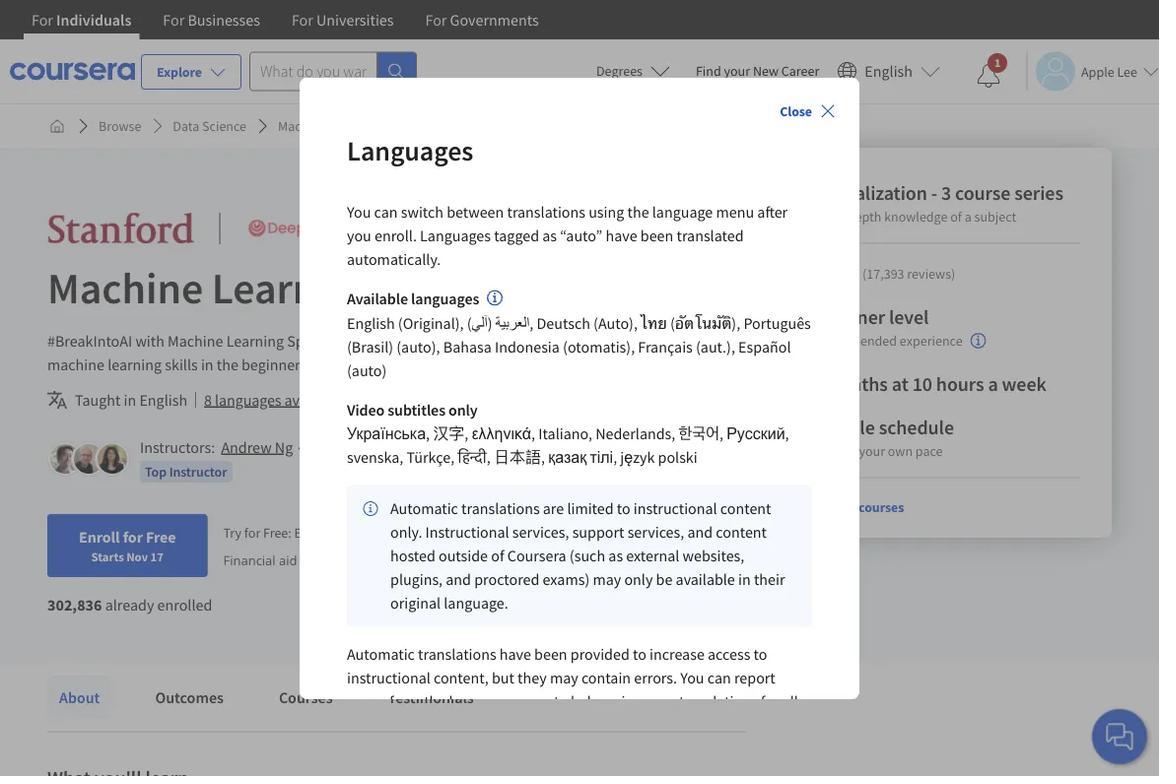 Task type: locate. For each thing, give the bounding box(es) containing it.
language down the content,
[[449, 693, 510, 712]]

translated up italiano,
[[531, 390, 598, 410]]

1 horizontal spatial can
[[708, 669, 731, 689]]

translated inside the 'you can switch between translations using the language menu after you enroll. languages tagged as "auto" have been translated automatically.'
[[677, 226, 744, 245]]

1 vertical spatial course
[[375, 355, 419, 375]]

a
[[965, 208, 972, 226], [988, 372, 998, 397]]

course up the subject
[[955, 181, 1011, 206]]

been right "auto"
[[641, 226, 674, 245]]

specialization down tagged
[[383, 260, 644, 315]]

0 horizontal spatial and
[[446, 570, 471, 590]]

english down "skills"
[[139, 390, 187, 410]]

0 horizontal spatial enroll
[[79, 527, 120, 547]]

report
[[734, 669, 776, 689]]

0 horizontal spatial languages
[[215, 390, 281, 410]]

0 vertical spatial the
[[627, 202, 649, 222]]

languages
[[411, 289, 479, 309], [215, 390, 281, 410]]

1 vertical spatial a
[[988, 372, 998, 397]]

2 vertical spatial learning
[[226, 331, 284, 351]]

1 horizontal spatial instructional
[[634, 499, 717, 519]]

8
[[204, 390, 212, 410]]

for left universities
[[292, 10, 313, 30]]

aarti bagul image
[[98, 445, 127, 474]]

language
[[652, 202, 713, 222], [449, 693, 510, 712]]

english right career
[[865, 62, 913, 81]]

the right using
[[627, 202, 649, 222]]

1 vertical spatial access
[[708, 645, 751, 665]]

ng down develop at right top
[[633, 355, 652, 375]]

may left 'not'
[[455, 390, 483, 410]]

a left the subject
[[965, 208, 972, 226]]

be inside automatic translations are limited to instructional content only. instructional services, support services, and content hosted outside of coursera (such as external websites, plugins, and proctored exams) may only be available in their original language.
[[656, 570, 673, 590]]

learning inside machine learning link
[[329, 117, 380, 135]]

translations up the content,
[[418, 645, 496, 665]]

1 vertical spatial your
[[859, 443, 885, 460]]

None search field
[[249, 52, 417, 91]]

302,836
[[47, 595, 102, 615]]

coursera image
[[10, 55, 135, 87]]

enroll
[[294, 524, 328, 542], [79, 527, 120, 547]]

access up outside
[[460, 524, 497, 542]]

1 services, from the left
[[512, 523, 569, 543]]

0 horizontal spatial of
[[491, 547, 504, 566]]

as inside the 'you can switch between translations using the language menu after you enroll. languages tagged as "auto" have been translated automatically.'
[[542, 226, 557, 245]]

1 vertical spatial learning
[[212, 260, 375, 315]]

your right find
[[724, 62, 750, 80]]

access inside automatic translations have been provided to increase access to instructional content, but they may contain errors. you can report errors from the language menu to help us improve translations for all coursera learners.
[[708, 645, 751, 665]]

(such
[[570, 547, 605, 566]]

to right limited
[[617, 499, 631, 519]]

provided
[[571, 645, 630, 665]]

available down websites,
[[676, 570, 735, 590]]

for down report
[[761, 693, 779, 712]]

0 horizontal spatial you
[[347, 202, 371, 222]]

in left their
[[738, 570, 751, 590]]

0 vertical spatial been
[[641, 226, 674, 245]]

in right taught
[[124, 390, 136, 410]]

enroll up starts
[[79, 527, 120, 547]]

and
[[600, 331, 625, 351], [688, 523, 713, 543], [446, 570, 471, 590]]

0 vertical spatial instructional
[[634, 499, 717, 519]]

1 vertical spatial menu
[[513, 693, 551, 712]]

2 horizontal spatial your
[[859, 443, 885, 460]]

0 vertical spatial a
[[965, 208, 972, 226]]

services, down the 'are'
[[512, 523, 569, 543]]

access up report
[[708, 645, 751, 665]]

automatic for automatic translations have been provided to increase access to instructional content, but they may contain errors. you can report errors from the language menu to help us improve translations for all coursera learners.
[[347, 645, 415, 665]]

0 horizontal spatial coursera
[[347, 716, 406, 736]]

be down the external
[[656, 570, 673, 590]]

translations
[[507, 202, 586, 222], [461, 499, 540, 519], [418, 645, 496, 665], [679, 693, 758, 712]]

you inside the 'you can switch between translations using the language menu after you enroll. languages tagged as "auto" have been translated automatically.'
[[347, 202, 371, 222]]

2 horizontal spatial for
[[761, 693, 779, 712]]

for inside try for free: enroll to start your 7-day full access free trial financial aid available
[[244, 524, 261, 542]]

0 horizontal spatial language
[[449, 693, 510, 712]]

have down using
[[606, 226, 637, 245]]

english inside english (original), العربية (آلي), deutsch (auto), ไทย (อัตโนมัติ), português (brasil) (auto), bahasa indonesia (otomatis), français (aut.), español (auto)
[[347, 314, 395, 334]]

instructional up from
[[347, 669, 431, 689]]

0 vertical spatial ng
[[633, 355, 652, 375]]

coursera down trial
[[507, 547, 567, 566]]

#breakintoai
[[47, 331, 132, 351]]

a inside specialization - 3 course series get in-depth knowledge of a subject
[[965, 208, 972, 226]]

governments
[[450, 10, 539, 30]]

2 for from the left
[[163, 10, 185, 30]]

ng
[[633, 355, 652, 375], [275, 438, 293, 457]]

to
[[617, 499, 631, 519], [331, 524, 343, 542], [633, 645, 647, 665], [754, 645, 767, 665], [554, 693, 568, 712]]

outcomes
[[155, 688, 224, 708]]

have
[[606, 226, 637, 245], [500, 645, 531, 665]]

your left own
[[859, 443, 885, 460]]

0 vertical spatial and
[[600, 331, 625, 351]]

1 for from the left
[[32, 10, 53, 30]]

browse
[[99, 117, 141, 135]]

the
[[627, 202, 649, 222], [217, 355, 238, 375], [424, 693, 446, 712]]

the up learners.
[[424, 693, 446, 712]]

languages inside dialog
[[411, 289, 479, 309]]

1 horizontal spatial language
[[652, 202, 713, 222]]

practical
[[685, 331, 742, 351]]

1 vertical spatial english
[[347, 314, 395, 334]]

series
[[1015, 181, 1064, 206]]

machine learning
[[278, 117, 380, 135]]

may down (such at bottom
[[593, 570, 621, 590]]

have inside the 'you can switch between translations using the language menu after you enroll. languages tagged as "auto" have been translated automatically.'
[[606, 226, 637, 245]]

and up websites,
[[688, 523, 713, 543]]

available inside button
[[284, 390, 343, 410]]

1 horizontal spatial been
[[641, 226, 674, 245]]

as right (such at bottom
[[609, 547, 623, 566]]

only inside automatic translations are limited to instructional content only. instructional services, support services, and content hosted outside of coursera (such as external websites, plugins, and proctored exams) may only be available in their original language.
[[624, 570, 653, 590]]

1 vertical spatial coursera
[[347, 716, 406, 736]]

available languages
[[347, 289, 479, 309]]

languages right 8
[[215, 390, 281, 410]]

1 horizontal spatial specialization
[[810, 181, 927, 206]]

automatic inside automatic translations are limited to instructional content only. instructional services, support services, and content hosted outside of coursera (such as external websites, plugins, and proctored exams) may only be available in their original language.
[[390, 499, 458, 519]]

taught
[[75, 390, 121, 410]]

chat with us image
[[1104, 722, 1136, 753]]

2 horizontal spatial may
[[593, 570, 621, 590]]

develop
[[629, 331, 682, 351]]

1 horizontal spatial coursera
[[507, 547, 567, 566]]

to up report
[[754, 645, 767, 665]]

find
[[696, 62, 721, 80]]

automatic inside automatic translations have been provided to increase access to instructional content, but they may contain errors. you can report errors from the language menu to help us improve translations for all coursera learners.
[[347, 645, 415, 665]]

ng left +3
[[275, 438, 293, 457]]

汉字,
[[433, 424, 469, 444]]

languages for 8
[[215, 390, 281, 410]]

1 horizontal spatial access
[[708, 645, 751, 665]]

language right using
[[652, 202, 713, 222]]

andrew down (auto),
[[580, 355, 630, 375]]

automatic
[[390, 499, 458, 519], [347, 645, 415, 665]]

1 horizontal spatial be
[[656, 570, 673, 590]]

coursera down errors
[[347, 716, 406, 736]]

languages up switch
[[347, 133, 473, 168]]

course inside #breakintoai with machine learning specialization. master fundamental ai concepts and develop practical machine learning skills in the beginner-friendly, 3-course program by ai visionary andrew ng
[[375, 355, 419, 375]]

only down the external
[[624, 570, 653, 590]]

the inside the 'you can switch between translations using the language menu after you enroll. languages tagged as "auto" have been translated automatically.'
[[627, 202, 649, 222]]

0 horizontal spatial the
[[217, 355, 238, 375]]

program
[[422, 355, 478, 375]]

specialization up depth
[[810, 181, 927, 206]]

can left report
[[708, 669, 731, 689]]

and left develop at right top
[[600, 331, 625, 351]]

available right aid
[[301, 551, 353, 569]]

1 horizontal spatial of
[[951, 208, 962, 226]]

courses link
[[267, 676, 345, 720]]

andrew up instructor
[[221, 438, 272, 457]]

العربية
[[496, 314, 530, 334]]

menu inside the 'you can switch between translations using the language menu after you enroll. languages tagged as "auto" have been translated automatically.'
[[716, 202, 754, 222]]

(auto)
[[347, 361, 387, 381]]

of up proctored
[[491, 547, 504, 566]]

0 horizontal spatial ng
[[275, 438, 293, 457]]

geoff ladwig image
[[74, 445, 104, 474]]

machine right science
[[278, 117, 327, 135]]

of
[[951, 208, 962, 226], [491, 547, 504, 566]]

as
[[542, 226, 557, 245], [609, 547, 623, 566]]

specialization - 3 course series get in-depth knowledge of a subject
[[810, 181, 1064, 226]]

the inside #breakintoai with machine learning specialization. master fundamental ai concepts and develop practical machine learning skills in the beginner-friendly, 3-course program by ai visionary andrew ng
[[217, 355, 238, 375]]

specialization.
[[287, 331, 383, 351]]

beginner
[[810, 305, 885, 330]]

browse link
[[91, 108, 149, 144]]

banner navigation
[[16, 0, 555, 39]]

0 vertical spatial ai
[[522, 331, 535, 351]]

of down 3
[[951, 208, 962, 226]]

learning for machine learning specialization
[[212, 260, 375, 315]]

1 horizontal spatial at
[[892, 372, 909, 397]]

2 vertical spatial and
[[446, 570, 471, 590]]

enroll inside try for free: enroll to start your 7-day full access free trial financial aid available
[[294, 524, 328, 542]]

1 vertical spatial may
[[593, 570, 621, 590]]

to inside try for free: enroll to start your 7-day full access free trial financial aid available
[[331, 524, 343, 542]]

0 vertical spatial course
[[955, 181, 1011, 206]]

your left 7- at the bottom
[[375, 524, 401, 542]]

1 vertical spatial language
[[449, 693, 510, 712]]

all
[[841, 499, 856, 517], [782, 693, 798, 712]]

to left start
[[331, 524, 343, 542]]

stanford university image
[[47, 211, 195, 246]]

ai right by
[[501, 355, 513, 375]]

2 vertical spatial english
[[139, 390, 187, 410]]

0 vertical spatial english
[[865, 62, 913, 81]]

languages up (original),
[[411, 289, 479, 309]]

translations inside the 'you can switch between translations using the language menu after you enroll. languages tagged as "auto" have been translated automatically.'
[[507, 202, 586, 222]]

1 vertical spatial automatic
[[347, 645, 415, 665]]

1 vertical spatial and
[[688, 523, 713, 543]]

0 vertical spatial access
[[460, 524, 497, 542]]

for left individuals
[[32, 10, 53, 30]]

1 vertical spatial the
[[217, 355, 238, 375]]

specialization inside specialization - 3 course series get in-depth knowledge of a subject
[[810, 181, 927, 206]]

1 horizontal spatial menu
[[716, 202, 754, 222]]

enroll right 'free:'
[[294, 524, 328, 542]]

0 vertical spatial at
[[892, 372, 909, 397]]

may up help
[[550, 669, 578, 689]]

only up 汉字,
[[449, 401, 478, 420]]

instructors: andrew ng +3 more top instructor
[[140, 438, 347, 481]]

with
[[135, 331, 165, 351]]

1 vertical spatial andrew
[[221, 438, 272, 457]]

0 horizontal spatial for
[[123, 527, 143, 547]]

1 horizontal spatial all
[[841, 499, 856, 517]]

coursera inside automatic translations have been provided to increase access to instructional content, but they may contain errors. you can report errors from the language menu to help us improve translations for all coursera learners.
[[347, 716, 406, 736]]

visionary
[[517, 355, 577, 375]]

1 horizontal spatial ai
[[522, 331, 535, 351]]

0 vertical spatial specialization
[[810, 181, 927, 206]]

you
[[347, 202, 371, 222], [680, 669, 704, 689]]

english (original), العربية (آلي), deutsch (auto), ไทย (อัตโนมัติ), português (brasil) (auto), bahasa indonesia (otomatis), français (aut.), español (auto)
[[347, 314, 811, 381]]

0 horizontal spatial a
[[965, 208, 972, 226]]

3 for from the left
[[292, 10, 313, 30]]

languages down the between
[[420, 226, 491, 245]]

as left "auto"
[[542, 226, 557, 245]]

instructional down polski
[[634, 499, 717, 519]]

view all courses
[[810, 499, 904, 517]]

0 horizontal spatial may
[[455, 390, 483, 410]]

the inside automatic translations have been provided to increase access to instructional content, but they may contain errors. you can report errors from the language menu to help us improve translations for all coursera learners.
[[424, 693, 446, 712]]

own
[[888, 443, 913, 460]]

been up they
[[534, 645, 567, 665]]

video
[[347, 401, 385, 420]]

can inside automatic translations have been provided to increase access to instructional content, but they may contain errors. you can report errors from the language menu to help us improve translations for all coursera learners.
[[708, 669, 731, 689]]

have up 'but'
[[500, 645, 531, 665]]

andrew ng link
[[221, 438, 293, 457]]

course down master
[[375, 355, 419, 375]]

1 vertical spatial at
[[845, 443, 856, 460]]

at
[[892, 372, 909, 397], [845, 443, 856, 460]]

(آلي),
[[467, 314, 534, 334]]

1 horizontal spatial the
[[424, 693, 446, 712]]

0 horizontal spatial your
[[375, 524, 401, 542]]

access inside try for free: enroll to start your 7-day full access free trial financial aid available
[[460, 524, 497, 542]]

1 vertical spatial ai
[[501, 355, 513, 375]]

1 vertical spatial be
[[656, 570, 673, 590]]

for individuals
[[32, 10, 131, 30]]

machine inside #breakintoai with machine learning specialization. master fundamental ai concepts and develop practical machine learning skills in the beginner-friendly, 3-course program by ai visionary andrew ng
[[168, 331, 223, 351]]

show notifications image
[[977, 64, 1001, 88]]

0 horizontal spatial andrew
[[221, 438, 272, 457]]

for for individuals
[[32, 10, 53, 30]]

0 horizontal spatial menu
[[513, 693, 551, 712]]

you up you
[[347, 202, 371, 222]]

beginner-
[[242, 355, 305, 375]]

automatic up day
[[390, 499, 458, 519]]

in right "skills"
[[201, 355, 214, 375]]

languages inside button
[[215, 390, 281, 410]]

of inside specialization - 3 course series get in-depth knowledge of a subject
[[951, 208, 962, 226]]

for businesses
[[163, 10, 260, 30]]

in-
[[832, 208, 848, 226]]

2 vertical spatial your
[[375, 524, 401, 542]]

aid
[[279, 551, 297, 569]]

limited
[[567, 499, 614, 519]]

outcomes link
[[143, 676, 236, 720]]

1 vertical spatial languages
[[420, 226, 491, 245]]

2
[[810, 372, 820, 397]]

ai
[[522, 331, 535, 351], [501, 355, 513, 375]]

2 horizontal spatial the
[[627, 202, 649, 222]]

1 horizontal spatial in
[[201, 355, 214, 375]]

for inside enroll for free starts nov 17
[[123, 527, 143, 547]]

1 vertical spatial ng
[[275, 438, 293, 457]]

available down friendly,
[[284, 390, 343, 410]]

türkçe,
[[407, 448, 455, 468]]

you down increase
[[680, 669, 704, 689]]

for up "nov"
[[123, 527, 143, 547]]

they
[[518, 669, 547, 689]]

view all courses link
[[810, 499, 904, 517]]

0 vertical spatial can
[[374, 202, 398, 222]]

experience
[[900, 333, 963, 350]]

languages dialog
[[300, 78, 860, 738]]

0 horizontal spatial access
[[460, 524, 497, 542]]

1 vertical spatial all
[[782, 693, 798, 712]]

you inside automatic translations have been provided to increase access to instructional content, but they may contain errors. you can report errors from the language menu to help us improve translations for all coursera learners.
[[680, 669, 704, 689]]

for left governments on the left of the page
[[425, 10, 447, 30]]

ng inside #breakintoai with machine learning specialization. master fundamental ai concepts and develop practical machine learning skills in the beginner-friendly, 3-course program by ai visionary andrew ng
[[633, 355, 652, 375]]

2 services, from the left
[[628, 523, 684, 543]]

for right try
[[244, 524, 261, 542]]

2 horizontal spatial english
[[865, 62, 913, 81]]

тілі,
[[590, 448, 617, 468]]

2 vertical spatial available
[[676, 570, 735, 590]]

be right 'not'
[[512, 390, 528, 410]]

indonesia
[[495, 338, 560, 357]]

english up '(brasil)'
[[347, 314, 395, 334]]

1 horizontal spatial you
[[680, 669, 704, 689]]

at right the learn
[[845, 443, 856, 460]]

2 horizontal spatial and
[[688, 523, 713, 543]]

0 horizontal spatial been
[[534, 645, 567, 665]]

for left businesses
[[163, 10, 185, 30]]

0 horizontal spatial translated
[[531, 390, 598, 410]]

menu down they
[[513, 693, 551, 712]]

translated up (อัตโนมัติ),
[[677, 226, 744, 245]]

0 horizontal spatial as
[[542, 226, 557, 245]]

0 horizontal spatial have
[[500, 645, 531, 665]]

english inside button
[[865, 62, 913, 81]]

for for governments
[[425, 10, 447, 30]]

for
[[32, 10, 53, 30], [163, 10, 185, 30], [292, 10, 313, 30], [425, 10, 447, 30]]

can up enroll.
[[374, 202, 398, 222]]

हिन्दी,
[[458, 448, 491, 468]]

1 horizontal spatial translated
[[677, 226, 744, 245]]

1 vertical spatial machine
[[47, 260, 203, 315]]

0 vertical spatial may
[[455, 390, 483, 410]]

1 vertical spatial as
[[609, 547, 623, 566]]

1 vertical spatial of
[[491, 547, 504, 566]]

schedule
[[879, 416, 954, 440]]

you can switch between translations using the language menu after you enroll. languages tagged as "auto" have been translated automatically.
[[347, 202, 788, 269]]

(brasil)
[[347, 338, 393, 357]]

automatic up errors
[[347, 645, 415, 665]]

websites,
[[683, 547, 745, 566]]

machine up with
[[47, 260, 203, 315]]

1 vertical spatial specialization
[[383, 260, 644, 315]]

1 vertical spatial been
[[534, 645, 567, 665]]

қазақ
[[548, 448, 587, 468]]

and down outside
[[446, 570, 471, 590]]

a left week at right
[[988, 372, 998, 397]]

translations up tagged
[[507, 202, 586, 222]]

ai up "visionary"
[[522, 331, 535, 351]]

2 vertical spatial the
[[424, 693, 446, 712]]

0 vertical spatial you
[[347, 202, 371, 222]]

한국어,
[[679, 424, 724, 444]]

0 vertical spatial translated
[[677, 226, 744, 245]]

menu left after
[[716, 202, 754, 222]]

translations up free
[[461, 499, 540, 519]]

0 horizontal spatial at
[[845, 443, 856, 460]]

starts
[[91, 549, 124, 565]]

but
[[492, 669, 514, 689]]

the left beginner-
[[217, 355, 238, 375]]

4 for from the left
[[425, 10, 447, 30]]

0 vertical spatial in
[[201, 355, 214, 375]]

in
[[201, 355, 214, 375], [124, 390, 136, 410], [738, 570, 751, 590]]

machine up "skills"
[[168, 331, 223, 351]]

0 vertical spatial languages
[[411, 289, 479, 309]]

at left 10
[[892, 372, 909, 397]]

menu inside automatic translations have been provided to increase access to instructional content, but they may contain errors. you can report errors from the language menu to help us improve translations for all coursera learners.
[[513, 693, 551, 712]]

automatic for automatic translations are limited to instructional content only. instructional services, support services, and content hosted outside of coursera (such as external websites, plugins, and proctored exams) may only be available in their original language.
[[390, 499, 458, 519]]

coursera inside automatic translations are limited to instructional content only. instructional services, support services, and content hosted outside of coursera (such as external websites, plugins, and proctored exams) may only be available in their original language.
[[507, 547, 567, 566]]

in inside #breakintoai with machine learning specialization. master fundamental ai concepts and develop practical machine learning skills in the beginner-friendly, 3-course program by ai visionary andrew ng
[[201, 355, 214, 375]]

services, up the external
[[628, 523, 684, 543]]



Task type: describe. For each thing, give the bounding box(es) containing it.
svenska,
[[347, 448, 404, 468]]

more information on translated content image
[[487, 290, 503, 306]]

all inside automatic translations have been provided to increase access to instructional content, but they may contain errors. you can report errors from the language menu to help us improve translations for all coursera learners.
[[782, 693, 798, 712]]

switch
[[401, 202, 444, 222]]

for for try
[[244, 524, 261, 542]]

of inside automatic translations are limited to instructional content only. instructional services, support services, and content hosted outside of coursera (such as external websites, plugins, and proctored exams) may only be available in their original language.
[[491, 547, 504, 566]]

full
[[439, 524, 457, 542]]

their
[[754, 570, 785, 590]]

language inside the 'you can switch between translations using the language menu after you enroll. languages tagged as "auto" have been translated automatically.'
[[652, 202, 713, 222]]

for for universities
[[292, 10, 313, 30]]

course inside specialization - 3 course series get in-depth knowledge of a subject
[[955, 181, 1011, 206]]

plugins,
[[390, 570, 443, 590]]

(original),
[[398, 314, 464, 334]]

only.
[[390, 523, 422, 543]]

0 horizontal spatial ai
[[501, 355, 513, 375]]

find your new career link
[[686, 59, 829, 84]]

bahasa
[[443, 338, 492, 357]]

you
[[347, 226, 371, 245]]

concepts
[[538, 331, 597, 351]]

ไทย
[[641, 314, 667, 334]]

0 vertical spatial your
[[724, 62, 750, 80]]

taught in english
[[75, 390, 187, 410]]

level
[[889, 305, 929, 330]]

ng inside instructors: andrew ng +3 more top instructor
[[275, 438, 293, 457]]

enroll inside enroll for free starts nov 17
[[79, 527, 120, 547]]

302,836 already enrolled
[[47, 595, 212, 615]]

translations down report
[[679, 693, 758, 712]]

knowledge
[[884, 208, 948, 226]]

week
[[1002, 372, 1047, 397]]

day
[[415, 524, 436, 542]]

support
[[572, 523, 624, 543]]

data
[[173, 117, 199, 135]]

translations inside automatic translations are limited to instructional content only. instructional services, support services, and content hosted outside of coursera (such as external websites, plugins, and proctored exams) may only be available in their original language.
[[461, 499, 540, 519]]

2 vertical spatial content
[[716, 523, 767, 543]]

more
[[315, 439, 347, 457]]

flexible schedule learn at your own pace
[[810, 416, 954, 460]]

start
[[346, 524, 372, 542]]

courses
[[859, 499, 904, 517]]

outside
[[439, 547, 488, 566]]

hosted
[[390, 547, 435, 566]]

courses
[[279, 688, 333, 708]]

available
[[347, 289, 408, 309]]

deeplearning.ai image
[[244, 211, 392, 246]]

us
[[603, 693, 618, 712]]

(auto),
[[397, 338, 440, 357]]

your inside try for free: enroll to start your 7-day full access free trial financial aid available
[[375, 524, 401, 542]]

find your new career
[[696, 62, 820, 80]]

日本語,
[[494, 448, 545, 468]]

can inside the 'you can switch between translations using the language menu after you enroll. languages tagged as "auto" have been translated automatically.'
[[374, 202, 398, 222]]

friendly,
[[305, 355, 359, 375]]

machine for machine learning specialization
[[47, 260, 203, 315]]

0 horizontal spatial in
[[124, 390, 136, 410]]

your inside flexible schedule learn at your own pace
[[859, 443, 885, 460]]

andrew inside #breakintoai with machine learning specialization. master fundamental ai concepts and develop practical machine learning skills in the beginner-friendly, 3-course program by ai visionary andrew ng
[[580, 355, 630, 375]]

already
[[105, 595, 154, 615]]

been inside the 'you can switch between translations using the language menu after you enroll. languages tagged as "auto" have been translated automatically.'
[[641, 226, 674, 245]]

view
[[810, 499, 839, 517]]

7-
[[404, 524, 415, 542]]

to left help
[[554, 693, 568, 712]]

close button
[[772, 93, 844, 129]]

for inside automatic translations have been provided to increase access to instructional content, but they may contain errors. you can report errors from the language menu to help us improve translations for all coursera learners.
[[761, 693, 779, 712]]

instructional inside automatic translations are limited to instructional content only. instructional services, support services, and content hosted outside of coursera (such as external websites, plugins, and proctored exams) may only be available in their original language.
[[634, 499, 717, 519]]

andrew ng image
[[50, 445, 80, 474]]

businesses
[[188, 10, 260, 30]]

depth
[[848, 208, 882, 226]]

contain
[[582, 669, 631, 689]]

#breakintoai with machine learning specialization. master fundamental ai concepts and develop practical machine learning skills in the beginner-friendly, 3-course program by ai visionary andrew ng
[[47, 331, 742, 375]]

some
[[360, 390, 398, 410]]

available inside automatic translations are limited to instructional content only. instructional services, support services, and content hosted outside of coursera (such as external websites, plugins, and proctored exams) may only be available in their original language.
[[676, 570, 735, 590]]

8 languages available
[[204, 390, 343, 410]]

0 horizontal spatial specialization
[[383, 260, 644, 315]]

errors
[[347, 693, 386, 712]]

polski
[[658, 448, 698, 468]]

as inside automatic translations are limited to instructional content only. instructional services, support services, and content hosted outside of coursera (such as external websites, plugins, and proctored exams) may only be available in their original language.
[[609, 547, 623, 566]]

(aut.),
[[696, 338, 735, 357]]

italiano,
[[539, 424, 592, 444]]

automatic translations are limited to instructional content only. instructional services, support services, and content hosted outside of coursera (such as external websites, plugins, and proctored exams) may only be available in their original language. element
[[347, 486, 812, 627]]

and inside #breakintoai with machine learning specialization. master fundamental ai concepts and develop practical machine learning skills in the beginner-friendly, 3-course program by ai visionary andrew ng
[[600, 331, 625, 351]]

only inside video subtitles only українська, 汉字, ελληνικά, italiano, nederlands, 한국어, русский, svenska, türkçe, हिन्दी, 日本語, қазақ тілі, język polski
[[449, 401, 478, 420]]

may inside automatic translations have been provided to increase access to instructional content, but they may contain errors. you can report errors from the language menu to help us improve translations for all coursera learners.
[[550, 669, 578, 689]]

master
[[387, 331, 431, 351]]

free
[[146, 527, 176, 547]]

video subtitles only українська, 汉字, ελληνικά, italiano, nederlands, 한국어, русский, svenska, türkçe, हिन्दी, 日本語, қазақ тілі, język polski
[[347, 401, 789, 468]]

español
[[738, 338, 791, 357]]

subject
[[975, 208, 1017, 226]]

andrew inside instructors: andrew ng +3 more top instructor
[[221, 438, 272, 457]]

english for english
[[865, 62, 913, 81]]

at inside flexible schedule learn at your own pace
[[845, 443, 856, 460]]

instructional inside automatic translations have been provided to increase access to instructional content, but they may contain errors. you can report errors from the language menu to help us improve translations for all coursera learners.
[[347, 669, 431, 689]]

home image
[[49, 118, 65, 134]]

content,
[[434, 669, 489, 689]]

(auto),
[[594, 314, 638, 334]]

available inside try for free: enroll to start your 7-day full access free trial financial aid available
[[301, 551, 353, 569]]

been inside automatic translations have been provided to increase access to instructional content, but they may contain errors. you can report errors from the language menu to help us improve translations for all coursera learners.
[[534, 645, 567, 665]]

0 horizontal spatial english
[[139, 390, 187, 410]]

machine for machine learning
[[278, 117, 327, 135]]

język
[[620, 448, 655, 468]]

science
[[202, 117, 247, 135]]

0 vertical spatial languages
[[347, 133, 473, 168]]

in inside automatic translations are limited to instructional content only. instructional services, support services, and content hosted outside of coursera (such as external websites, plugins, and proctored exams) may only be available in their original language.
[[738, 570, 751, 590]]

pace
[[916, 443, 943, 460]]

languages for available
[[411, 289, 479, 309]]

not
[[486, 390, 509, 410]]

to up errors.
[[633, 645, 647, 665]]

between
[[447, 202, 504, 222]]

0 vertical spatial all
[[841, 499, 856, 517]]

to inside automatic translations are limited to instructional content only. instructional services, support services, and content hosted outside of coursera (such as external websites, plugins, and proctored exams) may only be available in their original language.
[[617, 499, 631, 519]]

increase
[[650, 645, 705, 665]]

may inside automatic translations are limited to instructional content only. instructional services, support services, and content hosted outside of coursera (such as external websites, plugins, and proctored exams) may only be available in their original language.
[[593, 570, 621, 590]]

help
[[571, 693, 600, 712]]

learners.
[[409, 716, 467, 736]]

deutsch
[[537, 314, 590, 334]]

machine
[[47, 355, 104, 375]]

instructors:
[[140, 438, 215, 457]]

testimonials link
[[376, 676, 486, 720]]

for for businesses
[[163, 10, 185, 30]]

learning inside #breakintoai with machine learning specialization. master fundamental ai concepts and develop practical machine learning skills in the beginner-friendly, 3-course program by ai visionary andrew ng
[[226, 331, 284, 351]]

top
[[145, 463, 167, 481]]

for for enroll
[[123, 527, 143, 547]]

from
[[389, 693, 421, 712]]

language.
[[444, 594, 508, 614]]

flexible
[[810, 416, 875, 440]]

1 vertical spatial content
[[720, 499, 771, 519]]

languages inside the 'you can switch between translations using the language menu after you enroll. languages tagged as "auto" have been translated automatically.'
[[420, 226, 491, 245]]

nederlands,
[[596, 424, 676, 444]]

language inside automatic translations have been provided to increase access to instructional content, but they may contain errors. you can report errors from the language menu to help us improve translations for all coursera learners.
[[449, 693, 510, 712]]

skills
[[165, 355, 198, 375]]

3
[[941, 181, 951, 206]]

17
[[150, 549, 163, 565]]

fundamental
[[434, 331, 519, 351]]

0 vertical spatial content
[[401, 390, 452, 410]]

machine learning link
[[270, 108, 388, 144]]

have inside automatic translations have been provided to increase access to instructional content, but they may contain errors. you can report errors from the language menu to help us improve translations for all coursera learners.
[[500, 645, 531, 665]]

українська,
[[347, 424, 430, 444]]

improve
[[621, 693, 676, 712]]

english button
[[829, 39, 948, 104]]

0 vertical spatial be
[[512, 390, 528, 410]]

learning for machine learning
[[329, 117, 380, 135]]

english for english (original), العربية (آلي), deutsch (auto), ไทย (อัตโนมัติ), português (brasil) (auto), bahasa indonesia (otomatis), français (aut.), español (auto)
[[347, 314, 395, 334]]

try for free: enroll to start your 7-day full access free trial financial aid available
[[223, 524, 549, 569]]



Task type: vqa. For each thing, say whether or not it's contained in the screenshot.
topmost the Specialization
yes



